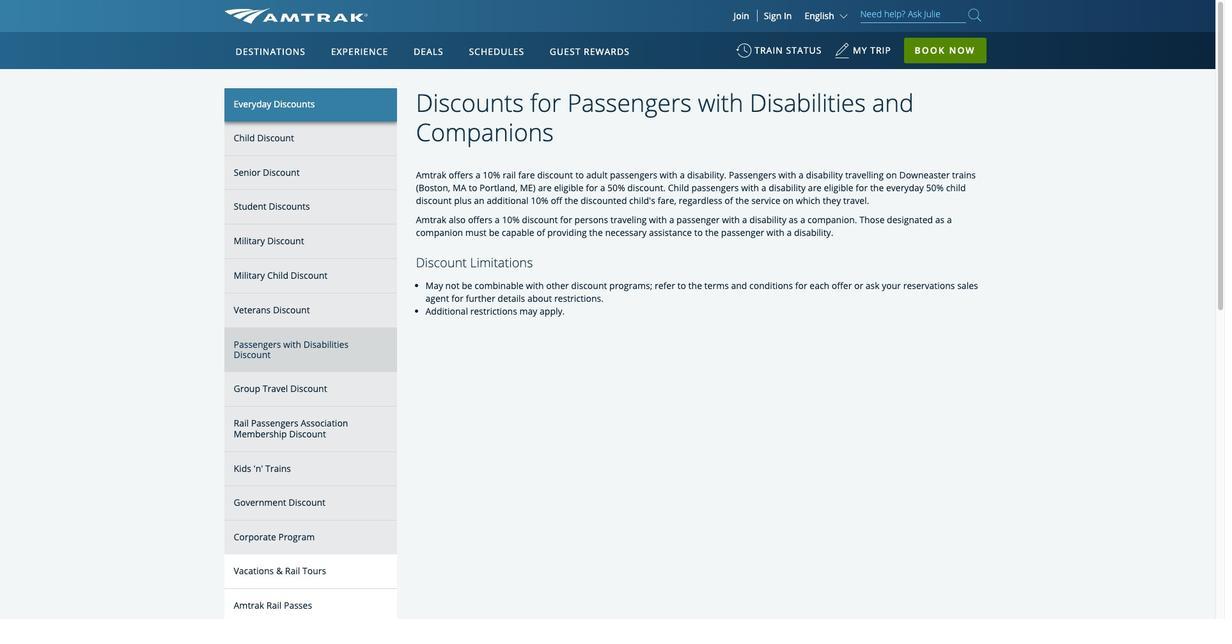 Task type: vqa. For each thing, say whether or not it's contained in the screenshot.
the average
no



Task type: locate. For each thing, give the bounding box(es) containing it.
and down trip on the right top
[[872, 86, 914, 119]]

to right assistance
[[694, 227, 703, 239]]

0 vertical spatial passenger
[[677, 214, 720, 226]]

conditions
[[750, 280, 793, 292]]

0 vertical spatial on
[[886, 169, 897, 181]]

1 horizontal spatial passengers
[[692, 182, 739, 194]]

in
[[784, 10, 792, 22]]

deals button
[[409, 34, 449, 70]]

my trip
[[853, 44, 892, 56]]

amtrak rail passes
[[234, 599, 312, 611]]

1 horizontal spatial child
[[267, 269, 288, 281]]

10% inside amtrak also offers a 10% discount for persons traveling with a passenger with a disability as a companion. those designated as a companion must be capable of providing the necessary assistance to the passenger with a disability.
[[502, 214, 520, 226]]

discount right travel
[[290, 383, 327, 395]]

discount up the group
[[234, 349, 271, 361]]

with inside "passengers with disabilities discount"
[[283, 338, 301, 350]]

passengers down travel
[[251, 417, 298, 429]]

the left service
[[736, 195, 749, 207]]

military up the veterans in the left of the page
[[234, 269, 265, 281]]

0 vertical spatial rail
[[234, 417, 249, 429]]

0 vertical spatial child
[[234, 132, 255, 144]]

0 vertical spatial military
[[234, 235, 265, 247]]

discounts for everyday discounts
[[274, 98, 315, 110]]

deals
[[414, 45, 444, 58]]

0 horizontal spatial be
[[462, 280, 472, 292]]

join
[[734, 10, 750, 22]]

child
[[234, 132, 255, 144], [668, 182, 689, 194], [267, 269, 288, 281]]

for down guest
[[530, 86, 561, 119]]

0 horizontal spatial eligible
[[554, 182, 584, 194]]

senior discount
[[234, 166, 300, 178]]

a up service
[[762, 182, 767, 194]]

offers up must
[[468, 214, 493, 226]]

on left which
[[783, 195, 794, 207]]

discount up off
[[537, 169, 573, 181]]

0 horizontal spatial child
[[234, 132, 255, 144]]

a up portland,
[[476, 169, 481, 181]]

of right the capable
[[537, 227, 545, 239]]

2 as from the left
[[936, 214, 945, 226]]

are
[[538, 182, 552, 194], [808, 182, 822, 194]]

or
[[855, 280, 864, 292]]

on up everyday
[[886, 169, 897, 181]]

english button
[[805, 10, 851, 22]]

off
[[551, 195, 562, 207]]

and
[[872, 86, 914, 119], [731, 280, 747, 292]]

traveling
[[611, 214, 647, 226]]

0 horizontal spatial disabilities
[[304, 338, 349, 350]]

for down the travelling
[[856, 182, 868, 194]]

vacations
[[234, 565, 274, 577]]

passengers up service
[[729, 169, 776, 181]]

not
[[446, 280, 460, 292]]

group
[[234, 383, 260, 395]]

offers up ma on the left top of page
[[449, 169, 473, 181]]

0 horizontal spatial of
[[537, 227, 545, 239]]

eligible up off
[[554, 182, 584, 194]]

discounted
[[581, 195, 627, 207]]

be inside "may not be combinable with other discount programs; refer to the terms and conditions for each offer or ask your reservations sales agent for further details about restrictions. additional restrictions may apply."
[[462, 280, 472, 292]]

offers
[[449, 169, 473, 181], [468, 214, 493, 226]]

discounts up "child discount" link
[[274, 98, 315, 110]]

passenger down service
[[721, 227, 764, 239]]

1 horizontal spatial 50%
[[926, 182, 944, 194]]

discount inside the rail passengers association membership discount
[[289, 428, 326, 440]]

discount up restrictions.
[[571, 280, 607, 292]]

passengers up 'discount.' on the right top
[[610, 169, 658, 181]]

to inside "may not be combinable with other discount programs; refer to the terms and conditions for each offer or ask your reservations sales agent for further details about restrictions. additional restrictions may apply."
[[678, 280, 686, 292]]

designated
[[887, 214, 933, 226]]

student discounts
[[234, 200, 310, 213]]

are up which
[[808, 182, 822, 194]]

0 horizontal spatial 50%
[[608, 182, 625, 194]]

eligible
[[554, 182, 584, 194], [824, 182, 854, 194]]

2 vertical spatial 10%
[[502, 214, 520, 226]]

reservations
[[904, 280, 955, 292]]

to right ma on the left top of page
[[469, 182, 477, 194]]

for
[[530, 86, 561, 119], [586, 182, 598, 194], [856, 182, 868, 194], [560, 214, 572, 226], [796, 280, 808, 292], [452, 292, 464, 305]]

amtrak up (boston,
[[416, 169, 447, 181]]

0 horizontal spatial rail
[[234, 417, 249, 429]]

disability down service
[[750, 214, 787, 226]]

a up regardless
[[680, 169, 685, 181]]

discount up may
[[416, 254, 467, 271]]

banner
[[0, 0, 1216, 295]]

discounts inside student discounts link
[[269, 200, 310, 213]]

0 horizontal spatial as
[[789, 214, 798, 226]]

military for military discount
[[234, 235, 265, 247]]

and right the terms
[[731, 280, 747, 292]]

0 horizontal spatial are
[[538, 182, 552, 194]]

to left adult
[[576, 169, 584, 181]]

discount up kids 'n' trains link
[[289, 428, 326, 440]]

1 horizontal spatial as
[[936, 214, 945, 226]]

10% up the capable
[[502, 214, 520, 226]]

2 horizontal spatial child
[[668, 182, 689, 194]]

military child discount
[[234, 269, 328, 281]]

2 horizontal spatial 10%
[[531, 195, 549, 207]]

with inside "may not be combinable with other discount programs; refer to the terms and conditions for each offer or ask your reservations sales agent for further details about restrictions. additional restrictions may apply."
[[526, 280, 544, 292]]

guest rewards
[[550, 45, 630, 58]]

book
[[915, 44, 946, 56]]

military
[[234, 235, 265, 247], [234, 269, 265, 281]]

a
[[476, 169, 481, 181], [680, 169, 685, 181], [799, 169, 804, 181], [600, 182, 605, 194], [762, 182, 767, 194], [495, 214, 500, 226], [669, 214, 674, 226], [742, 214, 747, 226], [801, 214, 806, 226], [947, 214, 952, 226], [787, 227, 792, 239]]

your
[[882, 280, 901, 292]]

amtrak up companion
[[416, 214, 447, 226]]

of right regardless
[[725, 195, 733, 207]]

membership
[[234, 428, 287, 440]]

regions map image
[[272, 107, 579, 286]]

0 vertical spatial offers
[[449, 169, 473, 181]]

50% down downeaster
[[926, 182, 944, 194]]

kids 'n' trains link
[[224, 452, 397, 486]]

discount down military discount link
[[291, 269, 328, 281]]

discount inside veterans discount link
[[273, 304, 310, 316]]

combinable
[[475, 280, 524, 292]]

passengers
[[610, 169, 658, 181], [692, 182, 739, 194]]

0 horizontal spatial on
[[783, 195, 794, 207]]

disability. inside amtrak offers a 10% rail fare discount to adult passengers with a disability. passengers with a disability travelling on downeaster trains (boston, ma to portland, me) are eligible for a 50% discount. child passengers with a disability are eligible for the everyday 50% child discount plus an additional 10% off the discounted child's fare, regardless of the service on which they travel.
[[687, 169, 727, 181]]

schedules
[[469, 45, 525, 58]]

disabilities down veterans discount link
[[304, 338, 349, 350]]

disability. down which
[[794, 227, 834, 239]]

assistance
[[649, 227, 692, 239]]

corporate program
[[234, 531, 315, 543]]

discounts down schedules in the top left of the page
[[416, 86, 524, 119]]

join button
[[726, 10, 758, 22]]

amtrak offers a 10% rail fare discount to adult passengers with a disability. passengers with a disability travelling on downeaster trains (boston, ma to portland, me) are eligible for a 50% discount. child passengers with a disability are eligible for the everyday 50% child discount plus an additional 10% off the discounted child's fare, regardless of the service on which they travel.
[[416, 169, 976, 207]]

1 military from the top
[[234, 235, 265, 247]]

0 vertical spatial disabilities
[[750, 86, 866, 119]]

a down additional
[[495, 214, 500, 226]]

search icon image
[[969, 6, 981, 24]]

0 horizontal spatial disability.
[[687, 169, 727, 181]]

rail left passes
[[267, 599, 282, 611]]

0 vertical spatial 10%
[[483, 169, 501, 181]]

be right must
[[489, 227, 500, 239]]

passengers down the rewards
[[568, 86, 692, 119]]

to inside amtrak also offers a 10% discount for persons traveling with a passenger with a disability as a companion. those designated as a companion must be capable of providing the necessary assistance to the passenger with a disability.
[[694, 227, 703, 239]]

english
[[805, 10, 835, 22]]

discount
[[257, 132, 294, 144], [263, 166, 300, 178], [267, 235, 304, 247], [416, 254, 467, 271], [291, 269, 328, 281], [273, 304, 310, 316], [234, 349, 271, 361], [290, 383, 327, 395], [289, 428, 326, 440], [289, 497, 326, 509]]

discount up the capable
[[522, 214, 558, 226]]

discount down 'everyday discounts'
[[257, 132, 294, 144]]

1 are from the left
[[538, 182, 552, 194]]

for inside amtrak also offers a 10% discount for persons traveling with a passenger with a disability as a companion. those designated as a companion must be capable of providing the necessary assistance to the passenger with a disability.
[[560, 214, 572, 226]]

1 horizontal spatial rail
[[267, 599, 282, 611]]

application
[[272, 107, 579, 286]]

0 horizontal spatial 10%
[[483, 169, 501, 181]]

rail passengers association membership discount link
[[224, 407, 397, 452]]

discount
[[537, 169, 573, 181], [416, 195, 452, 207], [522, 214, 558, 226], [571, 280, 607, 292]]

association
[[301, 417, 348, 429]]

with inside discounts for passengers with disabilities and companions
[[698, 86, 744, 119]]

child up veterans discount
[[267, 269, 288, 281]]

are right me)
[[538, 182, 552, 194]]

1 horizontal spatial eligible
[[824, 182, 854, 194]]

disabilities down status
[[750, 86, 866, 119]]

1 eligible from the left
[[554, 182, 584, 194]]

1 horizontal spatial passenger
[[721, 227, 764, 239]]

discounts
[[416, 86, 524, 119], [274, 98, 315, 110], [269, 200, 310, 213]]

fare,
[[658, 195, 677, 207]]

for up the providing
[[560, 214, 572, 226]]

discount inside "senior discount" link
[[263, 166, 300, 178]]

1 vertical spatial of
[[537, 227, 545, 239]]

2 vertical spatial rail
[[267, 599, 282, 611]]

2 vertical spatial disability
[[750, 214, 787, 226]]

my
[[853, 44, 868, 56]]

on
[[886, 169, 897, 181], [783, 195, 794, 207]]

to right refer
[[678, 280, 686, 292]]

0 vertical spatial and
[[872, 86, 914, 119]]

now
[[949, 44, 976, 56]]

discount inside the government discount link
[[289, 497, 326, 509]]

vacations & rail tours link
[[224, 555, 397, 589]]

discount down kids 'n' trains link
[[289, 497, 326, 509]]

child up senior
[[234, 132, 255, 144]]

of
[[725, 195, 733, 207], [537, 227, 545, 239]]

1 vertical spatial offers
[[468, 214, 493, 226]]

as right designated
[[936, 214, 945, 226]]

sign
[[764, 10, 782, 22]]

1 horizontal spatial be
[[489, 227, 500, 239]]

passenger down regardless
[[677, 214, 720, 226]]

discount right senior
[[263, 166, 300, 178]]

1 vertical spatial child
[[668, 182, 689, 194]]

a down amtrak offers a 10% rail fare discount to adult passengers with a disability. passengers with a disability travelling on downeaster trains (boston, ma to portland, me) are eligible for a 50% discount. child passengers with a disability are eligible for the everyday 50% child discount plus an additional 10% off the discounted child's fare, regardless of the service on which they travel.
[[742, 214, 747, 226]]

the left the terms
[[689, 280, 702, 292]]

0 vertical spatial passengers
[[610, 169, 658, 181]]

0 vertical spatial amtrak
[[416, 169, 447, 181]]

a up conditions
[[787, 227, 792, 239]]

a up which
[[799, 169, 804, 181]]

rail
[[503, 169, 516, 181]]

offers inside amtrak also offers a 10% discount for persons traveling with a passenger with a disability as a companion. those designated as a companion must be capable of providing the necessary assistance to the passenger with a disability.
[[468, 214, 493, 226]]

military child discount link
[[224, 259, 397, 293]]

0 vertical spatial be
[[489, 227, 500, 239]]

child up the fare,
[[668, 182, 689, 194]]

and inside "may not be combinable with other discount programs; refer to the terms and conditions for each offer or ask your reservations sales agent for further details about restrictions. additional restrictions may apply."
[[731, 280, 747, 292]]

1 horizontal spatial and
[[872, 86, 914, 119]]

0 horizontal spatial passenger
[[677, 214, 720, 226]]

2 vertical spatial amtrak
[[234, 599, 264, 611]]

amtrak for (boston,
[[416, 169, 447, 181]]

military discount link
[[224, 225, 397, 259]]

'n'
[[254, 462, 263, 474]]

offers inside amtrak offers a 10% rail fare discount to adult passengers with a disability. passengers with a disability travelling on downeaster trains (boston, ma to portland, me) are eligible for a 50% discount. child passengers with a disability are eligible for the everyday 50% child discount plus an additional 10% off the discounted child's fare, regardless of the service on which they travel.
[[449, 169, 473, 181]]

passengers down the veterans in the left of the page
[[234, 338, 281, 350]]

discount inside military child discount link
[[291, 269, 328, 281]]

0 vertical spatial disability.
[[687, 169, 727, 181]]

disability. up regardless
[[687, 169, 727, 181]]

passengers up regardless
[[692, 182, 739, 194]]

kids
[[234, 462, 251, 474]]

1 vertical spatial passengers
[[692, 182, 739, 194]]

be right not
[[462, 280, 472, 292]]

rail right &
[[285, 565, 300, 577]]

as down which
[[789, 214, 798, 226]]

2 are from the left
[[808, 182, 822, 194]]

0 vertical spatial of
[[725, 195, 733, 207]]

2 military from the top
[[234, 269, 265, 281]]

1 vertical spatial disability.
[[794, 227, 834, 239]]

50% up discounted
[[608, 182, 625, 194]]

other
[[546, 280, 569, 292]]

restrictions
[[470, 305, 517, 317]]

discount inside "child discount" link
[[257, 132, 294, 144]]

amtrak inside amtrak offers a 10% rail fare discount to adult passengers with a disability. passengers with a disability travelling on downeaster trains (boston, ma to portland, me) are eligible for a 50% discount. child passengers with a disability are eligible for the everyday 50% child discount plus an additional 10% off the discounted child's fare, regardless of the service on which they travel.
[[416, 169, 447, 181]]

1 vertical spatial military
[[234, 269, 265, 281]]

1 vertical spatial disabilities
[[304, 338, 349, 350]]

0 vertical spatial disability
[[806, 169, 843, 181]]

trains
[[265, 462, 291, 474]]

2 vertical spatial child
[[267, 269, 288, 281]]

discount down "military child discount"
[[273, 304, 310, 316]]

sign in button
[[764, 10, 792, 22]]

disability up which
[[769, 182, 806, 194]]

1 horizontal spatial 10%
[[502, 214, 520, 226]]

agent
[[426, 292, 449, 305]]

rail inside 'link'
[[285, 565, 300, 577]]

about
[[528, 292, 552, 305]]

rail down the group
[[234, 417, 249, 429]]

1 vertical spatial rail
[[285, 565, 300, 577]]

as
[[789, 214, 798, 226], [936, 214, 945, 226]]

1 vertical spatial be
[[462, 280, 472, 292]]

group travel discount
[[234, 383, 327, 395]]

1 horizontal spatial are
[[808, 182, 822, 194]]

disability. inside amtrak also offers a 10% discount for persons traveling with a passenger with a disability as a companion. those designated as a companion must be capable of providing the necessary assistance to the passenger with a disability.
[[794, 227, 834, 239]]

1 vertical spatial and
[[731, 280, 747, 292]]

1 vertical spatial amtrak
[[416, 214, 447, 226]]

discount limitations
[[416, 254, 533, 271]]

child discount link
[[224, 121, 397, 156]]

eligible up the they
[[824, 182, 854, 194]]

1 vertical spatial passenger
[[721, 227, 764, 239]]

a up assistance
[[669, 214, 674, 226]]

1 horizontal spatial disabilities
[[750, 86, 866, 119]]

discounts inside everyday discounts link
[[274, 98, 315, 110]]

1 as from the left
[[789, 214, 798, 226]]

2 horizontal spatial rail
[[285, 565, 300, 577]]

disability up the they
[[806, 169, 843, 181]]

passenger
[[677, 214, 720, 226], [721, 227, 764, 239]]

rail
[[234, 417, 249, 429], [285, 565, 300, 577], [267, 599, 282, 611]]

discounts right student
[[269, 200, 310, 213]]

military down student
[[234, 235, 265, 247]]

10% up portland,
[[483, 169, 501, 181]]

1 horizontal spatial of
[[725, 195, 733, 207]]

0 horizontal spatial and
[[731, 280, 747, 292]]

amtrak down the vacations
[[234, 599, 264, 611]]

trip
[[871, 44, 892, 56]]

programs;
[[610, 280, 653, 292]]

destinations
[[236, 45, 306, 58]]

banner containing join
[[0, 0, 1216, 295]]

discounts inside discounts for passengers with disabilities and companions
[[416, 86, 524, 119]]

amtrak inside amtrak also offers a 10% discount for persons traveling with a passenger with a disability as a companion. those designated as a companion must be capable of providing the necessary assistance to the passenger with a disability.
[[416, 214, 447, 226]]

1 horizontal spatial disability.
[[794, 227, 834, 239]]

amtrak also offers a 10% discount for persons traveling with a passenger with a disability as a companion. those designated as a companion must be capable of providing the necessary assistance to the passenger with a disability.
[[416, 214, 952, 239]]

10% left off
[[531, 195, 549, 207]]

discount up "military child discount"
[[267, 235, 304, 247]]

rail passengers association membership discount
[[234, 417, 348, 440]]

me)
[[520, 182, 536, 194]]



Task type: describe. For each thing, give the bounding box(es) containing it.
downeaster
[[900, 169, 950, 181]]

regardless
[[679, 195, 723, 207]]

discounts for passengers with disabilities and companions
[[416, 86, 914, 148]]

companion
[[416, 227, 463, 239]]

government discount
[[234, 497, 326, 509]]

experience
[[331, 45, 388, 58]]

veterans discount
[[234, 304, 310, 316]]

veterans
[[234, 304, 271, 316]]

ask
[[866, 280, 880, 292]]

amtrak rail passes link
[[224, 589, 397, 619]]

disability inside amtrak also offers a 10% discount for persons traveling with a passenger with a disability as a companion. those designated as a companion must be capable of providing the necessary assistance to the passenger with a disability.
[[750, 214, 787, 226]]

everyday
[[886, 182, 924, 194]]

military discount
[[234, 235, 304, 247]]

trains
[[952, 169, 976, 181]]

may
[[426, 280, 443, 292]]

corporate
[[234, 531, 276, 543]]

of inside amtrak also offers a 10% discount for persons traveling with a passenger with a disability as a companion. those designated as a companion must be capable of providing the necessary assistance to the passenger with a disability.
[[537, 227, 545, 239]]

discount inside amtrak also offers a 10% discount for persons traveling with a passenger with a disability as a companion. those designated as a companion must be capable of providing the necessary assistance to the passenger with a disability.
[[522, 214, 558, 226]]

passengers inside discounts for passengers with disabilities and companions
[[568, 86, 692, 119]]

companion. those
[[808, 214, 885, 226]]

for down adult
[[586, 182, 598, 194]]

details
[[498, 292, 525, 305]]

of inside amtrak offers a 10% rail fare discount to adult passengers with a disability. passengers with a disability travelling on downeaster trains (boston, ma to portland, me) are eligible for a 50% discount. child passengers with a disability are eligible for the everyday 50% child discount plus an additional 10% off the discounted child's fare, regardless of the service on which they travel.
[[725, 195, 733, 207]]

1 vertical spatial disability
[[769, 182, 806, 194]]

discount inside "may not be combinable with other discount programs; refer to the terms and conditions for each offer or ask your reservations sales agent for further details about restrictions. additional restrictions may apply."
[[571, 280, 607, 292]]

amtrak for companion
[[416, 214, 447, 226]]

train status
[[755, 44, 822, 56]]

&
[[276, 565, 283, 577]]

destinations button
[[231, 34, 311, 70]]

discounts for student discounts
[[269, 200, 310, 213]]

may not be combinable with other discount programs; refer to the terms and conditions for each offer or ask your reservations sales agent for further details about restrictions. additional restrictions may apply.
[[426, 280, 978, 317]]

the inside "may not be combinable with other discount programs; refer to the terms and conditions for each offer or ask your reservations sales agent for further details about restrictions. additional restrictions may apply."
[[689, 280, 702, 292]]

passengers inside "passengers with disabilities discount"
[[234, 338, 281, 350]]

persons
[[575, 214, 608, 226]]

the right off
[[565, 195, 578, 207]]

additional
[[426, 305, 468, 317]]

train
[[755, 44, 783, 56]]

book now
[[915, 44, 976, 56]]

an
[[474, 195, 485, 207]]

each
[[810, 280, 830, 292]]

Please enter your search item search field
[[861, 6, 966, 23]]

for left each
[[796, 280, 808, 292]]

discount inside "passengers with disabilities discount"
[[234, 349, 271, 361]]

discount.
[[628, 182, 666, 194]]

status
[[786, 44, 822, 56]]

child's
[[629, 195, 655, 207]]

travelling
[[846, 169, 884, 181]]

passengers with disabilities discount link
[[224, 328, 397, 372]]

also
[[449, 214, 466, 226]]

limitations
[[470, 254, 533, 271]]

the down the travelling
[[870, 182, 884, 194]]

amtrak image
[[224, 8, 368, 24]]

1 50% from the left
[[608, 182, 625, 194]]

corporate program link
[[224, 521, 397, 555]]

a down 'child'
[[947, 214, 952, 226]]

1 vertical spatial 10%
[[531, 195, 549, 207]]

further
[[466, 292, 496, 305]]

offer
[[832, 280, 852, 292]]

discount down (boston,
[[416, 195, 452, 207]]

schedules link
[[464, 32, 530, 69]]

student
[[234, 200, 267, 213]]

program
[[279, 531, 315, 543]]

additional
[[487, 195, 529, 207]]

disabilities inside discounts for passengers with disabilities and companions
[[750, 86, 866, 119]]

1 vertical spatial on
[[783, 195, 794, 207]]

everyday discounts
[[234, 98, 315, 110]]

my trip button
[[835, 38, 892, 70]]

discount inside the group travel discount link
[[290, 383, 327, 395]]

child
[[946, 182, 966, 194]]

experience button
[[326, 34, 394, 70]]

a down which
[[801, 214, 806, 226]]

passengers with disabilities discount
[[234, 338, 349, 361]]

the down regardless
[[705, 227, 719, 239]]

passengers inside amtrak offers a 10% rail fare discount to adult passengers with a disability. passengers with a disability travelling on downeaster trains (boston, ma to portland, me) are eligible for a 50% discount. child passengers with a disability are eligible for the everyday 50% child discount plus an additional 10% off the discounted child's fare, regardless of the service on which they travel.
[[729, 169, 776, 181]]

1 horizontal spatial on
[[886, 169, 897, 181]]

and inside discounts for passengers with disabilities and companions
[[872, 86, 914, 119]]

travel.
[[844, 195, 870, 207]]

apply.
[[540, 305, 565, 317]]

for down not
[[452, 292, 464, 305]]

restrictions.
[[554, 292, 604, 305]]

military for military child discount
[[234, 269, 265, 281]]

travel
[[263, 383, 288, 395]]

a up discounted
[[600, 182, 605, 194]]

for inside discounts for passengers with disabilities and companions
[[530, 86, 561, 119]]

providing
[[548, 227, 587, 239]]

amtrak inside "secondary" navigation
[[234, 599, 264, 611]]

kids 'n' trains
[[234, 462, 291, 474]]

necessary
[[605, 227, 647, 239]]

guest
[[550, 45, 581, 58]]

child inside amtrak offers a 10% rail fare discount to adult passengers with a disability. passengers with a disability travelling on downeaster trains (boston, ma to portland, me) are eligible for a 50% discount. child passengers with a disability are eligible for the everyday 50% child discount plus an additional 10% off the discounted child's fare, regardless of the service on which they travel.
[[668, 182, 689, 194]]

everyday
[[234, 98, 271, 110]]

plus
[[454, 195, 472, 207]]

sign in
[[764, 10, 792, 22]]

rewards
[[584, 45, 630, 58]]

child discount
[[234, 132, 294, 144]]

the down persons at the left top of page
[[589, 227, 603, 239]]

2 eligible from the left
[[824, 182, 854, 194]]

secondary navigation
[[224, 88, 416, 619]]

passengers inside the rail passengers association membership discount
[[251, 417, 298, 429]]

be inside amtrak also offers a 10% discount for persons traveling with a passenger with a disability as a companion. those designated as a companion must be capable of providing the necessary assistance to the passenger with a disability.
[[489, 227, 500, 239]]

government discount link
[[224, 486, 397, 521]]

capable
[[502, 227, 534, 239]]

2 50% from the left
[[926, 182, 944, 194]]

passes
[[284, 599, 312, 611]]

fare
[[518, 169, 535, 181]]

rail inside the rail passengers association membership discount
[[234, 417, 249, 429]]

senior discount link
[[224, 156, 397, 190]]

ma
[[453, 182, 467, 194]]

disabilities inside "passengers with disabilities discount"
[[304, 338, 349, 350]]

train status link
[[736, 38, 822, 70]]

service
[[752, 195, 781, 207]]

discount inside military discount link
[[267, 235, 304, 247]]

vacations & rail tours
[[234, 565, 326, 577]]

0 horizontal spatial passengers
[[610, 169, 658, 181]]



